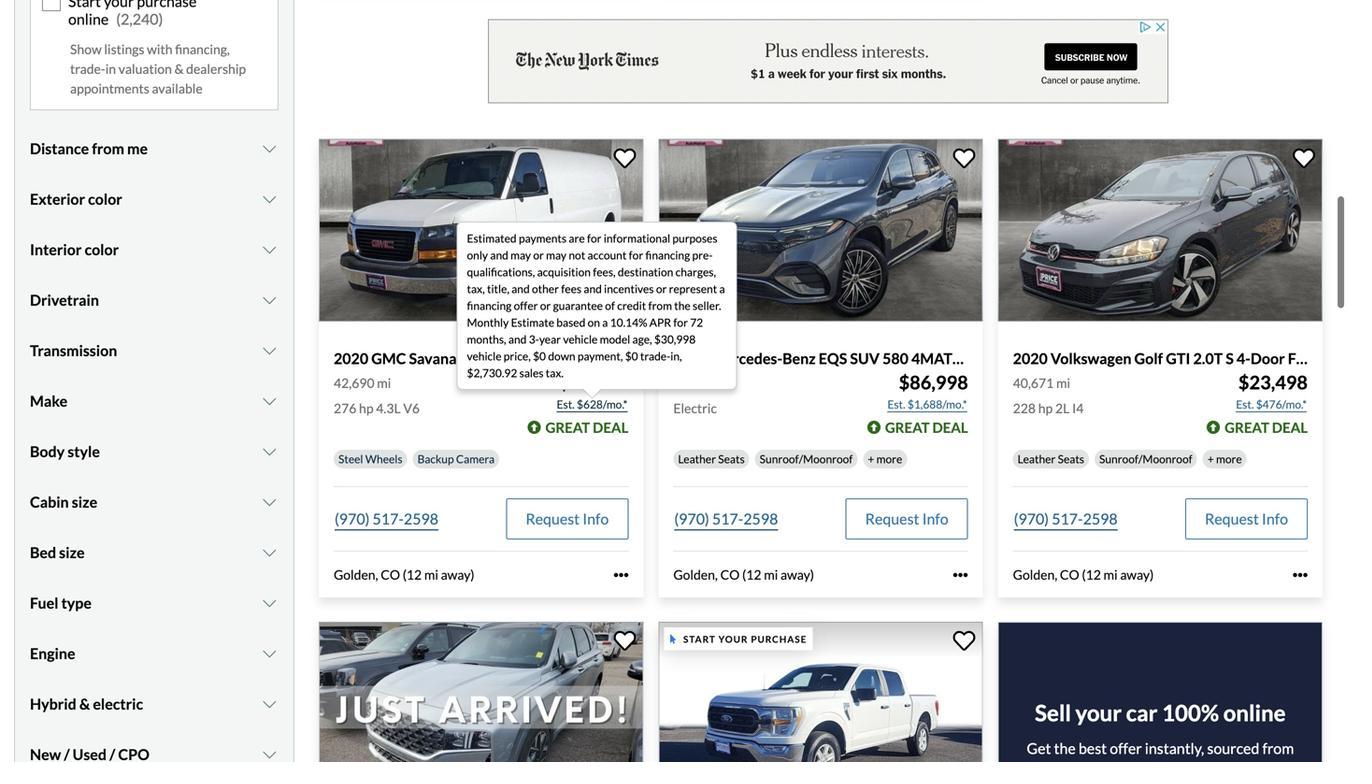 Task type: vqa. For each thing, say whether or not it's contained in the screenshot.
chevron right icon in the right top of the page
no



Task type: locate. For each thing, give the bounding box(es) containing it.
hp for $23,498
[[1039, 400, 1053, 416]]

1 horizontal spatial est.
[[888, 398, 906, 411]]

great deal
[[546, 419, 629, 436], [885, 419, 968, 436], [1225, 419, 1308, 436]]

& right hybrid
[[79, 695, 90, 713]]

1 request info button from the left
[[506, 499, 629, 540]]

leather down 228
[[1018, 452, 1056, 466]]

1 vertical spatial from
[[1263, 739, 1294, 758]]

&
[[174, 61, 184, 77], [79, 695, 90, 713]]

3 est. from the left
[[1236, 398, 1254, 411]]

get
[[1027, 739, 1051, 758]]

1 horizontal spatial start
[[684, 633, 716, 645]]

1 golden, from the left
[[334, 567, 378, 583]]

1 horizontal spatial request info
[[866, 510, 949, 528]]

hp inside 42,690 mi 276 hp 4.3l v6
[[359, 400, 374, 416]]

2598 for $86,998
[[744, 510, 778, 528]]

size right bed
[[59, 543, 85, 562]]

2 horizontal spatial (970) 517-2598
[[1014, 510, 1118, 528]]

steel wheels
[[338, 452, 403, 466]]

2 horizontal spatial away)
[[1120, 567, 1154, 583]]

color inside dropdown button
[[85, 241, 119, 259]]

2020 for 2020 gmc savana cargo 3500 extended rwd
[[334, 349, 369, 367]]

mi inside 6,501 mi electric
[[709, 375, 723, 391]]

hp inside 40,671 mi 228 hp 2l i4
[[1039, 400, 1053, 416]]

2 (970) from the left
[[674, 510, 709, 528]]

1 2598 from the left
[[404, 510, 439, 528]]

1 + from the left
[[868, 452, 875, 466]]

2 great from the left
[[885, 419, 930, 436]]

cargo
[[460, 349, 500, 367]]

2 horizontal spatial (12
[[1082, 567, 1101, 583]]

2 horizontal spatial 517-
[[1052, 510, 1083, 528]]

2 est. from the left
[[888, 398, 906, 411]]

2 2598 from the left
[[744, 510, 778, 528]]

chevron down image inside transmission dropdown button
[[260, 343, 279, 358]]

0 vertical spatial from
[[92, 140, 124, 158]]

3 deal from the left
[[1272, 419, 1308, 436]]

0 vertical spatial purchase
[[137, 0, 197, 10]]

1 hp from the left
[[359, 400, 374, 416]]

1 (970) 517-2598 from the left
[[335, 510, 439, 528]]

1 horizontal spatial (12
[[742, 567, 762, 583]]

chevron down image inside 'drivetrain' dropdown button
[[260, 293, 279, 308]]

golden, for $30,998
[[334, 567, 378, 583]]

bed size
[[30, 543, 85, 562]]

(12 for $86,998
[[742, 567, 762, 583]]

0 horizontal spatial 517-
[[373, 510, 404, 528]]

great down est. $1,688/mo.* button
[[885, 419, 930, 436]]

your for start your purchase
[[719, 633, 748, 645]]

2 horizontal spatial your
[[1076, 700, 1122, 726]]

est. $476/mo.* button
[[1235, 395, 1308, 414]]

1 request info from the left
[[526, 510, 609, 528]]

2 away) from the left
[[781, 567, 814, 583]]

1 (970) from the left
[[335, 510, 370, 528]]

1 horizontal spatial hp
[[1039, 400, 1053, 416]]

0 horizontal spatial hp
[[359, 400, 374, 416]]

(970) for $86,998
[[674, 510, 709, 528]]

request info
[[526, 510, 609, 528], [866, 510, 949, 528], [1205, 510, 1288, 528]]

1 seats from the left
[[718, 452, 745, 466]]

1 horizontal spatial + more
[[1208, 452, 1242, 466]]

1 horizontal spatial 517-
[[712, 510, 744, 528]]

1 info from the left
[[583, 510, 609, 528]]

door
[[1251, 349, 1285, 367]]

chevron down image for cabin size
[[260, 495, 279, 510]]

4 chevron down image from the top
[[260, 444, 279, 459]]

est. inside $86,998 est. $1,688/mo.*
[[888, 398, 906, 411]]

chevron down image inside distance from me dropdown button
[[260, 141, 279, 156]]

1 chevron down image from the top
[[260, 141, 279, 156]]

purchase
[[137, 0, 197, 10], [751, 633, 807, 645]]

deal down $476/mo.*
[[1272, 419, 1308, 436]]

est. inside $23,498 est. $476/mo.*
[[1236, 398, 1254, 411]]

leather seats down electric
[[678, 452, 745, 466]]

extended
[[540, 349, 604, 367]]

0 horizontal spatial + more
[[868, 452, 903, 466]]

chevron down image inside body style dropdown button
[[260, 444, 279, 459]]

0 horizontal spatial from
[[92, 140, 124, 158]]

0 vertical spatial &
[[174, 61, 184, 77]]

1 horizontal spatial &
[[174, 61, 184, 77]]

3 (12 from the left
[[1082, 567, 1101, 583]]

0 horizontal spatial great
[[546, 419, 590, 436]]

from left me
[[92, 140, 124, 158]]

1 est. from the left
[[557, 398, 575, 411]]

0 vertical spatial online
[[68, 10, 109, 28]]

2 leather from the left
[[1018, 452, 1056, 466]]

great for $30,998
[[546, 419, 590, 436]]

2 request info from the left
[[866, 510, 949, 528]]

purchase inside start your purchase online
[[137, 0, 197, 10]]

1 2020 from the left
[[334, 349, 369, 367]]

1 great from the left
[[546, 419, 590, 436]]

est. left $1,688/mo.* at right bottom
[[888, 398, 906, 411]]

0 horizontal spatial your
[[104, 0, 134, 10]]

0 horizontal spatial seats
[[718, 452, 745, 466]]

leather down electric
[[678, 452, 716, 466]]

your up best
[[1076, 700, 1122, 726]]

make
[[30, 392, 67, 410]]

1 horizontal spatial co
[[721, 567, 740, 583]]

color right the interior
[[85, 241, 119, 259]]

2 horizontal spatial great
[[1225, 419, 1270, 436]]

color
[[88, 190, 122, 208], [85, 241, 119, 259]]

2 co from the left
[[721, 567, 740, 583]]

hp left "2l"
[[1039, 400, 1053, 416]]

seats down "i4"
[[1058, 452, 1085, 466]]

size right cabin
[[72, 493, 97, 511]]

1 co from the left
[[381, 567, 400, 583]]

awd
[[970, 349, 1007, 367]]

your for sell your car 100% online
[[1076, 700, 1122, 726]]

est.
[[557, 398, 575, 411], [888, 398, 906, 411], [1236, 398, 1254, 411]]

2020 up 42,690
[[334, 349, 369, 367]]

1 horizontal spatial great
[[885, 419, 930, 436]]

great deal down est. $628/mo.* button
[[546, 419, 629, 436]]

2 horizontal spatial est.
[[1236, 398, 1254, 411]]

2 golden, from the left
[[674, 567, 718, 583]]

2 info from the left
[[922, 510, 949, 528]]

(970)
[[335, 510, 370, 528], [674, 510, 709, 528], [1014, 510, 1049, 528]]

0 horizontal spatial request info button
[[506, 499, 629, 540]]

0 horizontal spatial (970)
[[335, 510, 370, 528]]

0 vertical spatial start
[[68, 0, 101, 10]]

advertisement region
[[488, 19, 1169, 103]]

est. down $23,498
[[1236, 398, 1254, 411]]

drivetrain button
[[30, 277, 279, 324]]

0 horizontal spatial &
[[79, 695, 90, 713]]

1 horizontal spatial more
[[1216, 452, 1242, 466]]

great deal down est. $476/mo.* button
[[1225, 419, 1308, 436]]

golden, for $86,998
[[674, 567, 718, 583]]

1 (970) 517-2598 button from the left
[[334, 499, 440, 540]]

2 517- from the left
[[712, 510, 744, 528]]

online up 'show'
[[68, 10, 109, 28]]

$86,998 est. $1,688/mo.*
[[888, 371, 968, 411]]

0 horizontal spatial request info
[[526, 510, 609, 528]]

ellipsis h image
[[614, 568, 629, 582], [1293, 568, 1308, 582]]

0 horizontal spatial 2020
[[334, 349, 369, 367]]

your up listings
[[104, 0, 134, 10]]

gti
[[1166, 349, 1191, 367]]

3 great from the left
[[1225, 419, 1270, 436]]

(970) 517-2598 button
[[334, 499, 440, 540], [674, 499, 779, 540], [1013, 499, 1119, 540]]

start up 'show'
[[68, 0, 101, 10]]

1 deal from the left
[[593, 419, 629, 436]]

sourced
[[1207, 739, 1260, 758]]

1 horizontal spatial 2598
[[744, 510, 778, 528]]

1 vertical spatial size
[[59, 543, 85, 562]]

chevron down image inside interior color dropdown button
[[260, 242, 279, 257]]

1 great deal from the left
[[546, 419, 629, 436]]

2 great deal from the left
[[885, 419, 968, 436]]

2 horizontal spatial deal
[[1272, 419, 1308, 436]]

body style button
[[30, 428, 279, 475]]

4 chevron down image from the top
[[260, 545, 279, 560]]

1 horizontal spatial great deal
[[885, 419, 968, 436]]

2 ellipsis h image from the left
[[1293, 568, 1308, 582]]

from inside get the best offer instantly, sourced from thousands of dealers.
[[1263, 739, 1294, 758]]

est. down "$30,998"
[[557, 398, 575, 411]]

chevron down image inside exterior color dropdown button
[[260, 192, 279, 207]]

2020 for 2020 volkswagen golf gti 2.0t s 4-door fwd
[[1013, 349, 1048, 367]]

1 horizontal spatial 2020
[[1013, 349, 1048, 367]]

chevron down image inside "bed size" dropdown button
[[260, 545, 279, 560]]

0 horizontal spatial deal
[[593, 419, 629, 436]]

chevron down image for engine
[[260, 646, 279, 661]]

0 horizontal spatial start
[[68, 0, 101, 10]]

(12
[[403, 567, 422, 583], [742, 567, 762, 583], [1082, 567, 1101, 583]]

golden,
[[334, 567, 378, 583], [674, 567, 718, 583], [1013, 567, 1058, 583]]

1 horizontal spatial request info button
[[846, 499, 968, 540]]

selenite grey metallic 2023 mercedes-benz eqs suv 580 4matic awd suv / crossover all-wheel drive automatic image
[[659, 139, 983, 322]]

car
[[1126, 700, 1158, 726]]

great down est. $628/mo.* button
[[546, 419, 590, 436]]

0 horizontal spatial more
[[877, 452, 903, 466]]

request info for $30,998
[[526, 510, 609, 528]]

4matic
[[912, 349, 967, 367]]

& up available
[[174, 61, 184, 77]]

2 horizontal spatial request
[[1205, 510, 1259, 528]]

great deal for $23,498
[[1225, 419, 1308, 436]]

2598 for $30,998
[[404, 510, 439, 528]]

away)
[[441, 567, 475, 583], [781, 567, 814, 583], [1120, 567, 1154, 583]]

3 (970) 517-2598 from the left
[[1014, 510, 1118, 528]]

2 horizontal spatial request info
[[1205, 510, 1288, 528]]

3 chevron down image from the top
[[260, 394, 279, 409]]

3 info from the left
[[1262, 510, 1288, 528]]

distance
[[30, 140, 89, 158]]

chevron down image for fuel type
[[260, 596, 279, 611]]

make button
[[30, 378, 279, 425]]

3 great deal from the left
[[1225, 419, 1308, 436]]

2 (970) 517-2598 button from the left
[[674, 499, 779, 540]]

1 horizontal spatial (970) 517-2598 button
[[674, 499, 779, 540]]

2 leather seats from the left
[[1018, 452, 1085, 466]]

6 chevron down image from the top
[[260, 596, 279, 611]]

1 horizontal spatial seats
[[1058, 452, 1085, 466]]

deal for $23,498
[[1272, 419, 1308, 436]]

interior
[[30, 241, 82, 259]]

0 horizontal spatial purchase
[[137, 0, 197, 10]]

0 horizontal spatial est.
[[557, 398, 575, 411]]

1 (12 from the left
[[403, 567, 422, 583]]

1 horizontal spatial leather
[[1018, 452, 1056, 466]]

2 vertical spatial your
[[1076, 700, 1122, 726]]

0 horizontal spatial (970) 517-2598 button
[[334, 499, 440, 540]]

$1,688/mo.*
[[908, 398, 967, 411]]

1 vertical spatial color
[[85, 241, 119, 259]]

est. $628/mo.* button
[[556, 395, 629, 414]]

2 horizontal spatial co
[[1060, 567, 1080, 583]]

1 horizontal spatial your
[[719, 633, 748, 645]]

2 horizontal spatial golden,
[[1013, 567, 1058, 583]]

leather
[[678, 452, 716, 466], [1018, 452, 1056, 466]]

2 request from the left
[[866, 510, 920, 528]]

chevron down image inside the 'fuel type' dropdown button
[[260, 596, 279, 611]]

fuel type button
[[30, 580, 279, 627]]

start your purchase online
[[68, 0, 197, 28]]

1 517- from the left
[[373, 510, 404, 528]]

start inside start your purchase online
[[68, 0, 101, 10]]

benz
[[783, 349, 816, 367]]

0 vertical spatial your
[[104, 0, 134, 10]]

1 more from the left
[[877, 452, 903, 466]]

2 chevron down image from the top
[[260, 293, 279, 308]]

5 chevron down image from the top
[[260, 646, 279, 661]]

& inside show listings with financing, trade-in valuation & dealership appointments available
[[174, 61, 184, 77]]

1 vertical spatial your
[[719, 633, 748, 645]]

1 horizontal spatial info
[[922, 510, 949, 528]]

size for cabin size
[[72, 493, 97, 511]]

2 horizontal spatial golden, co (12 mi away)
[[1013, 567, 1154, 583]]

cabin size button
[[30, 479, 279, 526]]

0 horizontal spatial leather seats
[[678, 452, 745, 466]]

steel
[[338, 452, 363, 466]]

show listings with financing, trade-in valuation & dealership appointments available
[[70, 41, 246, 97]]

1 horizontal spatial request
[[866, 510, 920, 528]]

request for $86,998
[[866, 510, 920, 528]]

0 vertical spatial color
[[88, 190, 122, 208]]

517-
[[373, 510, 404, 528], [712, 510, 744, 528], [1052, 510, 1083, 528]]

est. for $23,498
[[1236, 398, 1254, 411]]

0 horizontal spatial request
[[526, 510, 580, 528]]

hp
[[359, 400, 374, 416], [1039, 400, 1053, 416]]

1 horizontal spatial deal
[[933, 419, 968, 436]]

chevron down image for drivetrain
[[260, 293, 279, 308]]

2 horizontal spatial 2598
[[1083, 510, 1118, 528]]

request info button
[[506, 499, 629, 540], [846, 499, 968, 540], [1186, 499, 1308, 540]]

2020 up 40,671
[[1013, 349, 1048, 367]]

0 horizontal spatial golden, co (12 mi away)
[[334, 567, 475, 583]]

2 hp from the left
[[1039, 400, 1053, 416]]

exterior
[[30, 190, 85, 208]]

1 vertical spatial purchase
[[751, 633, 807, 645]]

1 horizontal spatial away)
[[781, 567, 814, 583]]

1 ellipsis h image from the left
[[614, 568, 629, 582]]

info for $30,998
[[583, 510, 609, 528]]

great down est. $476/mo.* button
[[1225, 419, 1270, 436]]

2 chevron down image from the top
[[260, 242, 279, 257]]

0 horizontal spatial golden,
[[334, 567, 378, 583]]

0 horizontal spatial leather
[[678, 452, 716, 466]]

2 (12 from the left
[[742, 567, 762, 583]]

0 horizontal spatial 2598
[[404, 510, 439, 528]]

+ more down est. $476/mo.* button
[[1208, 452, 1242, 466]]

hybrid
[[30, 695, 76, 713]]

color for interior color
[[85, 241, 119, 259]]

3 chevron down image from the top
[[260, 343, 279, 358]]

mi
[[377, 375, 391, 391], [709, 375, 723, 391], [1057, 375, 1071, 391], [424, 567, 438, 583], [764, 567, 778, 583], [1104, 567, 1118, 583]]

chevron down image inside make dropdown button
[[260, 394, 279, 409]]

2 golden, co (12 mi away) from the left
[[674, 567, 814, 583]]

5 chevron down image from the top
[[260, 495, 279, 510]]

$628/mo.*
[[577, 398, 628, 411]]

start
[[68, 0, 101, 10], [684, 633, 716, 645]]

oxford white 2021 ford f-150 xlt supercrew 4wd pickup truck four-wheel drive automatic image
[[659, 622, 983, 762]]

0 horizontal spatial ellipsis h image
[[614, 568, 629, 582]]

type
[[61, 594, 92, 612]]

3 co from the left
[[1060, 567, 1080, 583]]

2 horizontal spatial request info button
[[1186, 499, 1308, 540]]

1 horizontal spatial golden, co (12 mi away)
[[674, 567, 814, 583]]

from right 'sourced'
[[1263, 739, 1294, 758]]

517- for $86,998
[[712, 510, 744, 528]]

chevron down image inside engine dropdown button
[[260, 646, 279, 661]]

deal down $628/mo.*
[[593, 419, 629, 436]]

2020
[[334, 349, 369, 367], [1013, 349, 1048, 367]]

est. for $86,998
[[888, 398, 906, 411]]

1 horizontal spatial leather seats
[[1018, 452, 1085, 466]]

your inside start your purchase online
[[104, 0, 134, 10]]

1 horizontal spatial +
[[1208, 452, 1214, 466]]

2 2020 from the left
[[1013, 349, 1048, 367]]

transmission button
[[30, 327, 279, 374]]

online up 'sourced'
[[1224, 700, 1286, 726]]

chevron down image for body style
[[260, 444, 279, 459]]

1 leather seats from the left
[[678, 452, 745, 466]]

more down est. $476/mo.* button
[[1216, 452, 1242, 466]]

1 vertical spatial start
[[684, 633, 716, 645]]

0 horizontal spatial online
[[68, 10, 109, 28]]

leather seats down "2l"
[[1018, 452, 1085, 466]]

1 horizontal spatial purchase
[[751, 633, 807, 645]]

color right exterior in the left of the page
[[88, 190, 122, 208]]

2 horizontal spatial info
[[1262, 510, 1288, 528]]

info
[[583, 510, 609, 528], [922, 510, 949, 528], [1262, 510, 1288, 528]]

3 request info button from the left
[[1186, 499, 1308, 540]]

0 horizontal spatial sunroof/moonroof
[[760, 452, 853, 466]]

purchase inside start your purchase link
[[751, 633, 807, 645]]

1 horizontal spatial (970)
[[674, 510, 709, 528]]

(970) 517-2598 for $30,998
[[335, 510, 439, 528]]

+ more down est. $1,688/mo.* button
[[868, 452, 903, 466]]

est. $1,688/mo.* button
[[887, 395, 968, 414]]

0 horizontal spatial (12
[[403, 567, 422, 583]]

great
[[546, 419, 590, 436], [885, 419, 930, 436], [1225, 419, 1270, 436]]

2 horizontal spatial (970)
[[1014, 510, 1049, 528]]

chevron down image
[[260, 192, 279, 207], [260, 293, 279, 308], [260, 394, 279, 409], [260, 545, 279, 560], [260, 646, 279, 661], [260, 747, 279, 762]]

2 (970) 517-2598 from the left
[[674, 510, 778, 528]]

great deal for $30,998
[[546, 419, 629, 436]]

chevron down image inside cabin size dropdown button
[[260, 495, 279, 510]]

co
[[381, 567, 400, 583], [721, 567, 740, 583], [1060, 567, 1080, 583]]

2 horizontal spatial great deal
[[1225, 419, 1308, 436]]

request info for $86,998
[[866, 510, 949, 528]]

1 golden, co (12 mi away) from the left
[[334, 567, 475, 583]]

0 horizontal spatial co
[[381, 567, 400, 583]]

away) for $86,998
[[781, 567, 814, 583]]

580
[[883, 349, 909, 367]]

with
[[147, 41, 173, 57]]

seats down 6,501 mi electric
[[718, 452, 745, 466]]

request info button for $30,998
[[506, 499, 629, 540]]

2 deal from the left
[[933, 419, 968, 436]]

7 chevron down image from the top
[[260, 697, 279, 712]]

2 horizontal spatial (970) 517-2598 button
[[1013, 499, 1119, 540]]

1 chevron down image from the top
[[260, 192, 279, 207]]

1 vertical spatial &
[[79, 695, 90, 713]]

more down est. $1,688/mo.* button
[[877, 452, 903, 466]]

deal
[[593, 419, 629, 436], [933, 419, 968, 436], [1272, 419, 1308, 436]]

0 vertical spatial size
[[72, 493, 97, 511]]

available
[[152, 81, 203, 97]]

in
[[105, 61, 116, 77]]

1 away) from the left
[[441, 567, 475, 583]]

info for $86,998
[[922, 510, 949, 528]]

your right mouse pointer icon
[[719, 633, 748, 645]]

start right mouse pointer icon
[[684, 633, 716, 645]]

start for start your purchase
[[684, 633, 716, 645]]

deal down $1,688/mo.* at right bottom
[[933, 419, 968, 436]]

est. inside $30,998 est. $628/mo.*
[[557, 398, 575, 411]]

chevron down image inside hybrid & electric dropdown button
[[260, 697, 279, 712]]

seats
[[718, 452, 745, 466], [1058, 452, 1085, 466]]

color inside dropdown button
[[88, 190, 122, 208]]

1 request from the left
[[526, 510, 580, 528]]

great deal down est. $1,688/mo.* button
[[885, 419, 968, 436]]

1 horizontal spatial sunroof/moonroof
[[1100, 452, 1193, 466]]

2 request info button from the left
[[846, 499, 968, 540]]

purchase for start your purchase online
[[137, 0, 197, 10]]

0 horizontal spatial great deal
[[546, 419, 629, 436]]

size
[[72, 493, 97, 511], [59, 543, 85, 562]]

dark iron blue metallic 2020 volkswagen golf gti 2.0t s 4-door fwd hatchback front-wheel drive 7-speed automatic image
[[998, 139, 1323, 322]]

2 + more from the left
[[1208, 452, 1242, 466]]

3 517- from the left
[[1052, 510, 1083, 528]]

1 horizontal spatial ellipsis h image
[[1293, 568, 1308, 582]]

0 horizontal spatial away)
[[441, 567, 475, 583]]

hp right 276
[[359, 400, 374, 416]]

1 horizontal spatial (970) 517-2598
[[674, 510, 778, 528]]

bed
[[30, 543, 56, 562]]

0 horizontal spatial +
[[868, 452, 875, 466]]

chevron down image
[[260, 141, 279, 156], [260, 242, 279, 257], [260, 343, 279, 358], [260, 444, 279, 459], [260, 495, 279, 510], [260, 596, 279, 611], [260, 697, 279, 712]]

from
[[92, 140, 124, 158], [1263, 739, 1294, 758]]

co for $86,998
[[721, 567, 740, 583]]

0 horizontal spatial info
[[583, 510, 609, 528]]



Task type: describe. For each thing, give the bounding box(es) containing it.
(2,240)
[[116, 10, 163, 28]]

42,690
[[334, 375, 375, 391]]

2 seats from the left
[[1058, 452, 1085, 466]]

2l
[[1056, 400, 1070, 416]]

1 horizontal spatial online
[[1224, 700, 1286, 726]]

appointments
[[70, 81, 149, 97]]

exterior color
[[30, 190, 122, 208]]

trade-
[[70, 61, 105, 77]]

engine button
[[30, 630, 279, 677]]

est. for $30,998
[[557, 398, 575, 411]]

get the best offer instantly, sourced from thousands of dealers.
[[1027, 739, 1294, 762]]

$86,998
[[899, 371, 968, 394]]

start your purchase link
[[659, 622, 987, 762]]

co for $30,998
[[381, 567, 400, 583]]

(970) for $30,998
[[335, 510, 370, 528]]

3 golden, from the left
[[1013, 567, 1058, 583]]

mercedes-
[[711, 349, 783, 367]]

42,690 mi 276 hp 4.3l v6
[[334, 375, 420, 416]]

4-
[[1237, 349, 1251, 367]]

drivetrain
[[30, 291, 99, 309]]

chevron down image for transmission
[[260, 343, 279, 358]]

mouse pointer image
[[670, 634, 676, 644]]

2020 volkswagen golf gti 2.0t s 4-door fwd
[[1013, 349, 1323, 367]]

276
[[334, 400, 357, 416]]

228
[[1013, 400, 1036, 416]]

request for $30,998
[[526, 510, 580, 528]]

backup camera
[[418, 452, 495, 466]]

eqs
[[819, 349, 847, 367]]

6,501 mi electric
[[674, 375, 723, 416]]

3 (970) from the left
[[1014, 510, 1049, 528]]

size for bed size
[[59, 543, 85, 562]]

instantly,
[[1145, 739, 1205, 758]]

chevron down image for interior color
[[260, 242, 279, 257]]

$476/mo.*
[[1256, 398, 1307, 411]]

dealers.
[[1179, 762, 1230, 762]]

great for $86,998
[[885, 419, 930, 436]]

2 more from the left
[[1216, 452, 1242, 466]]

bed size button
[[30, 529, 279, 576]]

best
[[1079, 739, 1107, 758]]

valuation
[[119, 61, 172, 77]]

golden, co (12 mi away) for $30,998
[[334, 567, 475, 583]]

1 leather from the left
[[678, 452, 716, 466]]

ellipsis h image
[[953, 568, 968, 582]]

(970) 517-2598 for $86,998
[[674, 510, 778, 528]]

2023
[[674, 349, 708, 367]]

hybrid & electric button
[[30, 681, 279, 728]]

listings
[[104, 41, 144, 57]]

mi inside 42,690 mi 276 hp 4.3l v6
[[377, 375, 391, 391]]

suv
[[850, 349, 880, 367]]

great deal for $86,998
[[885, 419, 968, 436]]

style
[[68, 442, 100, 461]]

517- for $30,998
[[373, 510, 404, 528]]

fwd
[[1288, 349, 1323, 367]]

golden, co (12 mi away) for $86,998
[[674, 567, 814, 583]]

i4
[[1072, 400, 1084, 416]]

chevron down image for bed size
[[260, 545, 279, 560]]

dealership
[[186, 61, 246, 77]]

3 away) from the left
[[1120, 567, 1154, 583]]

40,671
[[1013, 375, 1054, 391]]

summit white 2020 gmc savana cargo 3500 extended rwd van rear-wheel drive automatic image
[[319, 139, 644, 322]]

golf
[[1135, 349, 1163, 367]]

show
[[70, 41, 102, 57]]

the
[[1054, 739, 1076, 758]]

chevron down image for hybrid & electric
[[260, 697, 279, 712]]

cabin
[[30, 493, 69, 511]]

cabin size
[[30, 493, 97, 511]]

fuel
[[30, 594, 58, 612]]

body style
[[30, 442, 100, 461]]

4.3l
[[376, 400, 401, 416]]

chevron down image for make
[[260, 394, 279, 409]]

volkswagen
[[1051, 349, 1132, 367]]

v6
[[403, 400, 420, 416]]

away) for $30,998
[[441, 567, 475, 583]]

purchase for start your purchase
[[751, 633, 807, 645]]

3 (970) 517-2598 button from the left
[[1013, 499, 1119, 540]]

3 2598 from the left
[[1083, 510, 1118, 528]]

sell
[[1035, 700, 1071, 726]]

2020 gmc savana cargo 3500 extended rwd
[[334, 349, 644, 367]]

camera
[[456, 452, 495, 466]]

electric
[[674, 400, 717, 416]]

6 chevron down image from the top
[[260, 747, 279, 762]]

40,671 mi 228 hp 2l i4
[[1013, 375, 1084, 416]]

1 sunroof/moonroof from the left
[[760, 452, 853, 466]]

2 + from the left
[[1208, 452, 1214, 466]]

& inside hybrid & electric dropdown button
[[79, 695, 90, 713]]

sell your car 100% online
[[1035, 700, 1286, 726]]

engine
[[30, 644, 75, 663]]

$30,998
[[559, 371, 629, 394]]

gmc
[[371, 349, 406, 367]]

hybrid & electric
[[30, 695, 143, 713]]

$30,998 est. $628/mo.*
[[557, 371, 629, 411]]

color for exterior color
[[88, 190, 122, 208]]

deal for $86,998
[[933, 419, 968, 436]]

3 request info from the left
[[1205, 510, 1288, 528]]

body
[[30, 442, 65, 461]]

rwd
[[607, 349, 644, 367]]

from inside distance from me dropdown button
[[92, 140, 124, 158]]

hp for $30,998
[[359, 400, 374, 416]]

2 sunroof/moonroof from the left
[[1100, 452, 1193, 466]]

(970) 517-2598 button for $86,998
[[674, 499, 779, 540]]

3 request from the left
[[1205, 510, 1259, 528]]

online inside start your purchase online
[[68, 10, 109, 28]]

start for start your purchase online
[[68, 0, 101, 10]]

shimmering silver pearl 2022 hyundai santa fe calligraphy awd suv / crossover all-wheel drive automatic image
[[319, 622, 644, 762]]

backup
[[418, 452, 454, 466]]

$23,498
[[1239, 371, 1308, 394]]

6,501
[[674, 375, 707, 391]]

interior color button
[[30, 226, 279, 273]]

3 golden, co (12 mi away) from the left
[[1013, 567, 1154, 583]]

savana
[[409, 349, 457, 367]]

100%
[[1162, 700, 1219, 726]]

thousands
[[1092, 762, 1159, 762]]

request info button for $86,998
[[846, 499, 968, 540]]

(970) 517-2598 button for $30,998
[[334, 499, 440, 540]]

your for start your purchase online
[[104, 0, 134, 10]]

1 + more from the left
[[868, 452, 903, 466]]

me
[[127, 140, 148, 158]]

financing,
[[175, 41, 230, 57]]

electric
[[93, 695, 143, 713]]

interior color
[[30, 241, 119, 259]]

2023 mercedes-benz eqs suv 580 4matic awd
[[674, 349, 1007, 367]]

start your purchase
[[684, 633, 807, 645]]

chevron down image for exterior color
[[260, 192, 279, 207]]

2.0t
[[1193, 349, 1223, 367]]

chevron down image for distance from me
[[260, 141, 279, 156]]

(12 for $30,998
[[403, 567, 422, 583]]

3500
[[503, 349, 537, 367]]

mi inside 40,671 mi 228 hp 2l i4
[[1057, 375, 1071, 391]]

deal for $30,998
[[593, 419, 629, 436]]

great for $23,498
[[1225, 419, 1270, 436]]

distance from me button
[[30, 125, 279, 172]]



